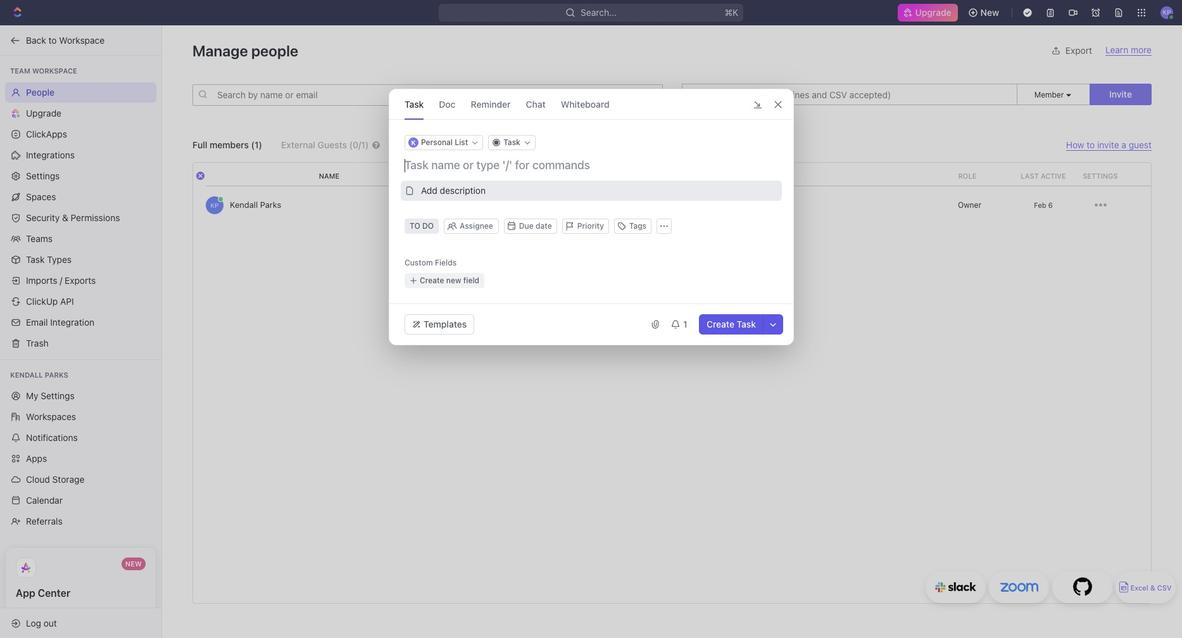 Task type: describe. For each thing, give the bounding box(es) containing it.
people
[[251, 42, 299, 60]]

1 vertical spatial upgrade
[[26, 107, 61, 118]]

security & permissions link
[[5, 208, 157, 228]]

log out
[[26, 617, 57, 628]]

workspaces
[[26, 411, 76, 422]]

tags button
[[614, 219, 652, 234]]

new inside button
[[981, 7, 1000, 18]]

chat
[[526, 99, 546, 109]]

/
[[60, 275, 62, 285]]

1 button
[[666, 314, 694, 335]]

security & permissions
[[26, 212, 120, 223]]

excel & csv
[[1131, 584, 1173, 592]]

teams link
[[5, 228, 157, 249]]

exports
[[65, 275, 96, 285]]

guest
[[1130, 139, 1153, 150]]

task button
[[488, 135, 536, 150]]

0 horizontal spatial upgrade link
[[5, 103, 157, 123]]

kendallparks02@gmail.com
[[459, 200, 558, 209]]

create task button
[[699, 314, 764, 335]]

excel
[[1131, 584, 1149, 592]]

custom
[[405, 258, 433, 267]]

create new field
[[420, 276, 479, 285]]

clickapps link
[[5, 124, 157, 144]]

manage people
[[193, 42, 299, 60]]

templates
[[424, 319, 467, 329]]

priority
[[577, 221, 604, 231]]

app center
[[16, 587, 70, 599]]

kp
[[211, 201, 219, 209]]

trash
[[26, 337, 49, 348]]

Invite by email (multiple lines and CSV accepted) text field
[[682, 84, 1018, 105]]

⌘k
[[725, 7, 739, 18]]

more
[[1132, 44, 1153, 55]]

fields
[[435, 258, 457, 267]]

task left doc
[[405, 99, 424, 109]]

task inside dropdown button
[[504, 137, 520, 147]]

integration
[[50, 316, 94, 327]]

due date
[[519, 221, 552, 231]]

how to invite a guest link
[[1067, 139, 1153, 151]]

how to invite a guest
[[1067, 139, 1153, 150]]

trash link
[[5, 333, 157, 353]]

referrals
[[26, 516, 63, 527]]

create for create new field
[[420, 276, 444, 285]]

due
[[519, 221, 534, 231]]

spaces
[[26, 191, 56, 202]]

add description
[[421, 185, 486, 196]]

email
[[26, 316, 48, 327]]

dialog containing task
[[389, 89, 794, 345]]

invite
[[1110, 89, 1133, 99]]

do
[[422, 221, 434, 231]]

to for workspace
[[49, 35, 57, 45]]

calendar link
[[5, 490, 157, 511]]

back to workspace button
[[5, 30, 150, 50]]

imports / exports link
[[5, 270, 157, 291]]

1 horizontal spatial upgrade link
[[898, 4, 958, 22]]

log out button
[[5, 613, 151, 633]]

1 vertical spatial settings
[[41, 390, 75, 401]]

clickapps
[[26, 128, 67, 139]]

cloud storage link
[[5, 470, 157, 490]]

my settings
[[26, 390, 75, 401]]

cloud storage
[[26, 474, 84, 485]]

excel & csv link
[[1116, 572, 1177, 603]]

back
[[26, 35, 46, 45]]

cloud
[[26, 474, 50, 485]]

imports
[[26, 275, 57, 285]]

task types
[[26, 254, 72, 265]]

learn more
[[1106, 44, 1153, 55]]

date
[[536, 221, 552, 231]]

teams
[[26, 233, 53, 244]]

app
[[16, 587, 35, 599]]

how
[[1067, 139, 1085, 150]]

priority button
[[562, 219, 609, 234]]

doc
[[439, 99, 456, 109]]

my settings link
[[5, 386, 157, 406]]

people link
[[5, 82, 157, 102]]

referrals link
[[5, 511, 157, 532]]

apps
[[26, 453, 47, 464]]

clickup api
[[26, 296, 74, 306]]

6
[[1049, 201, 1054, 209]]



Task type: locate. For each thing, give the bounding box(es) containing it.
to for invite
[[1088, 139, 1096, 150]]

storage
[[52, 474, 84, 485]]

csv
[[1158, 584, 1173, 592]]

0 vertical spatial settings
[[26, 170, 60, 181]]

create new field button
[[405, 273, 484, 288]]

0 horizontal spatial new
[[125, 559, 142, 568]]

1 horizontal spatial upgrade
[[916, 7, 952, 18]]

upgrade link up clickapps link in the left top of the page
[[5, 103, 157, 123]]

create new field button
[[405, 273, 484, 288]]

1 vertical spatial to
[[1088, 139, 1096, 150]]

apps link
[[5, 449, 157, 469]]

integrations
[[26, 149, 75, 160]]

assignee
[[460, 221, 493, 231]]

name
[[319, 172, 340, 180]]

notifications link
[[5, 428, 157, 448]]

invite button
[[1090, 84, 1153, 105]]

email integration link
[[5, 312, 157, 332]]

manage
[[193, 42, 248, 60]]

workspace
[[59, 35, 105, 45]]

to left do
[[410, 221, 420, 231]]

1 vertical spatial new
[[125, 559, 142, 568]]

to inside dropdown button
[[410, 221, 420, 231]]

0 vertical spatial upgrade link
[[898, 4, 958, 22]]

create down the custom fields
[[420, 276, 444, 285]]

to do
[[410, 221, 434, 231]]

templates button
[[405, 314, 474, 335]]

0 vertical spatial create
[[420, 276, 444, 285]]

to do button
[[405, 219, 439, 234]]

settings link
[[5, 166, 157, 186]]

Task name or type '/' for commands text field
[[405, 158, 781, 173]]

kendall parks
[[230, 200, 281, 210]]

due date button
[[504, 219, 557, 234]]

settings
[[26, 170, 60, 181], [41, 390, 75, 401]]

create right 1
[[707, 319, 735, 329]]

upgrade link left new button
[[898, 4, 958, 22]]

task inside button
[[737, 319, 756, 329]]

notifications
[[26, 432, 78, 443]]

upgrade up "clickapps"
[[26, 107, 61, 118]]

full
[[193, 139, 207, 150]]

1 vertical spatial &
[[1151, 584, 1156, 592]]

types
[[47, 254, 72, 265]]

1 horizontal spatial &
[[1151, 584, 1156, 592]]

settings up spaces
[[26, 170, 60, 181]]

calendar
[[26, 495, 63, 506]]

people
[[26, 86, 55, 97]]

to inside button
[[49, 35, 57, 45]]

upgrade link
[[898, 4, 958, 22], [5, 103, 157, 123]]

reminder button
[[471, 89, 511, 119]]

invite
[[1098, 139, 1120, 150]]

create task
[[707, 319, 756, 329]]

1 button
[[666, 314, 694, 335]]

1 vertical spatial create
[[707, 319, 735, 329]]

2 horizontal spatial to
[[1088, 139, 1096, 150]]

learn
[[1106, 44, 1129, 55]]

0 horizontal spatial to
[[49, 35, 57, 45]]

& left "csv" on the bottom right
[[1151, 584, 1156, 592]]

dialog
[[389, 89, 794, 345]]

0 vertical spatial &
[[62, 212, 68, 223]]

& for permissions
[[62, 212, 68, 223]]

task button
[[405, 89, 424, 119]]

0 vertical spatial to
[[49, 35, 57, 45]]

Search by name or email text field
[[193, 84, 663, 106]]

my
[[26, 390, 38, 401]]

upgrade left new button
[[916, 7, 952, 18]]

0 horizontal spatial create
[[420, 276, 444, 285]]

to inside "link"
[[1088, 139, 1096, 150]]

back to workspace
[[26, 35, 105, 45]]

0 horizontal spatial &
[[62, 212, 68, 223]]

& right security
[[62, 212, 68, 223]]

field
[[463, 276, 479, 285]]

task
[[405, 99, 424, 109], [504, 137, 520, 147], [26, 254, 45, 265], [737, 319, 756, 329]]

create for create task
[[707, 319, 735, 329]]

tags button
[[614, 219, 652, 234]]

feb 6
[[1035, 201, 1054, 209]]

1 horizontal spatial create
[[707, 319, 735, 329]]

api
[[60, 296, 74, 306]]

clickup api link
[[5, 291, 157, 311]]

1
[[683, 319, 688, 329]]

full members (1) button
[[193, 139, 262, 150]]

0 vertical spatial new
[[981, 7, 1000, 18]]

new button
[[964, 3, 1007, 23]]

to right how
[[1088, 139, 1096, 150]]

log
[[26, 617, 41, 628]]

upgrade
[[916, 7, 952, 18], [26, 107, 61, 118]]

(1)
[[251, 139, 262, 150]]

1 vertical spatial upgrade link
[[5, 103, 157, 123]]

owner
[[405, 202, 428, 208]]

2 vertical spatial to
[[410, 221, 420, 231]]

spaces link
[[5, 187, 157, 207]]

center
[[38, 587, 70, 599]]

description
[[440, 185, 486, 196]]

task types link
[[5, 249, 157, 270]]

tags
[[629, 221, 647, 231]]

0 horizontal spatial upgrade
[[26, 107, 61, 118]]

to
[[49, 35, 57, 45], [1088, 139, 1096, 150], [410, 221, 420, 231]]

doc button
[[439, 89, 456, 119]]

task right 1
[[737, 319, 756, 329]]

a
[[1122, 139, 1127, 150]]

0 vertical spatial upgrade
[[916, 7, 952, 18]]

task down reminder button at the top left
[[504, 137, 520, 147]]

feb
[[1035, 201, 1047, 209]]

email integration
[[26, 316, 94, 327]]

kendall
[[230, 200, 258, 210]]

security
[[26, 212, 60, 223]]

members
[[210, 139, 249, 150]]

workspaces link
[[5, 407, 157, 427]]

integrations link
[[5, 145, 157, 165]]

task down 'teams'
[[26, 254, 45, 265]]

create inside dropdown button
[[420, 276, 444, 285]]

add description button
[[401, 181, 782, 201]]

permissions
[[71, 212, 120, 223]]

clickup
[[26, 296, 58, 306]]

to right back
[[49, 35, 57, 45]]

settings up workspaces
[[41, 390, 75, 401]]

custom fields
[[405, 258, 457, 267]]

& for csv
[[1151, 584, 1156, 592]]

priority button
[[562, 219, 609, 234]]

1 horizontal spatial to
[[410, 221, 420, 231]]

1 horizontal spatial new
[[981, 7, 1000, 18]]

full members (1)
[[193, 139, 262, 150]]

&
[[62, 212, 68, 223], [1151, 584, 1156, 592]]



Task type: vqa. For each thing, say whether or not it's contained in the screenshot.
the "Apps" link
yes



